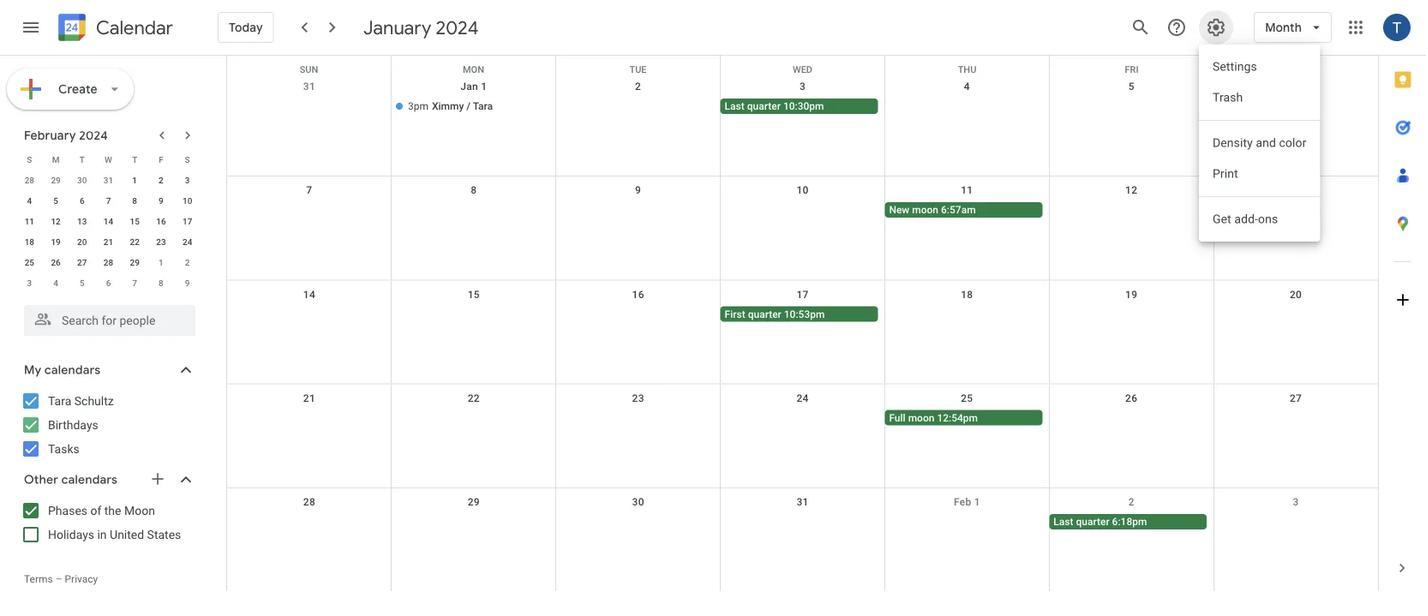 Task type: vqa. For each thing, say whether or not it's contained in the screenshot.


Task type: describe. For each thing, give the bounding box(es) containing it.
1 horizontal spatial 7
[[132, 278, 137, 288]]

20 inside the 20 element
[[77, 237, 87, 247]]

9 inside march 9 element
[[185, 278, 190, 288]]

26 inside 'element'
[[51, 257, 61, 268]]

tara inside my calendars "list"
[[48, 394, 71, 408]]

15 inside 'february 2024' grid
[[130, 216, 140, 226]]

1 horizontal spatial 12
[[1126, 185, 1138, 197]]

settings menu menu
[[1200, 45, 1321, 242]]

jan
[[461, 81, 478, 93]]

19 element
[[45, 232, 66, 252]]

16 inside 16 element
[[156, 216, 166, 226]]

1 vertical spatial 15
[[468, 288, 480, 300]]

holidays in united states
[[48, 528, 181, 542]]

1 vertical spatial 26
[[1126, 392, 1138, 404]]

1 vertical spatial 22
[[468, 392, 480, 404]]

full moon 12:54pm
[[890, 412, 978, 424]]

ons
[[1259, 212, 1279, 226]]

of
[[90, 504, 101, 518]]

last for last quarter 6:18pm
[[1054, 516, 1074, 528]]

new moon 6:57am button
[[885, 203, 1043, 218]]

thu
[[958, 64, 977, 75]]

march 4 element
[[45, 273, 66, 293]]

main drawer image
[[21, 17, 41, 38]]

16 element
[[151, 211, 171, 232]]

18 inside "grid"
[[961, 288, 974, 300]]

february 2024
[[24, 128, 108, 143]]

last quarter 6:18pm button
[[1050, 514, 1207, 530]]

states
[[147, 528, 181, 542]]

new moon 6:57am
[[890, 204, 976, 216]]

0 horizontal spatial 8
[[132, 195, 137, 206]]

row containing 31
[[227, 73, 1379, 177]]

new
[[890, 204, 910, 216]]

month button
[[1255, 7, 1332, 48]]

0 vertical spatial 13
[[1290, 185, 1303, 197]]

calendar
[[96, 16, 173, 40]]

add other calendars image
[[149, 471, 166, 488]]

4 inside "grid"
[[964, 81, 971, 93]]

february
[[24, 128, 76, 143]]

1 horizontal spatial 17
[[797, 288, 809, 300]]

march 6 element
[[98, 273, 119, 293]]

row containing 14
[[227, 281, 1379, 385]]

today button
[[218, 7, 274, 48]]

0 horizontal spatial 6
[[80, 195, 85, 206]]

settings menu image
[[1207, 17, 1227, 38]]

create
[[58, 81, 98, 97]]

last quarter 6:18pm
[[1054, 516, 1148, 528]]

1 vertical spatial 5
[[53, 195, 58, 206]]

calendar element
[[55, 10, 173, 48]]

24 inside grid
[[183, 237, 192, 247]]

3pm ximmy / tara
[[408, 100, 493, 112]]

fri
[[1125, 64, 1139, 75]]

3pm
[[408, 100, 429, 112]]

density
[[1213, 136, 1254, 150]]

january 28 element
[[19, 170, 40, 190]]

18 inside 'element'
[[25, 237, 34, 247]]

january 31 element
[[98, 170, 119, 190]]

march 1 element
[[151, 252, 171, 273]]

1 horizontal spatial 16
[[632, 288, 645, 300]]

14 inside 'february 2024' grid
[[104, 216, 113, 226]]

31 for 1
[[104, 175, 113, 185]]

tara inside row
[[473, 100, 493, 112]]

1 vertical spatial 4
[[27, 195, 32, 206]]

12 inside 12 element
[[51, 216, 61, 226]]

11 element
[[19, 211, 40, 232]]

25 inside "grid"
[[961, 392, 974, 404]]

last quarter 10:30pm
[[725, 100, 824, 112]]

1 inside march 1 element
[[159, 257, 164, 268]]

birthdays
[[48, 418, 98, 432]]

23 inside 'february 2024' grid
[[156, 237, 166, 247]]

10:53pm
[[784, 308, 825, 320]]

24 element
[[177, 232, 198, 252]]

1 vertical spatial 27
[[1290, 392, 1303, 404]]

6:57am
[[941, 204, 976, 216]]

14 inside "grid"
[[303, 288, 316, 300]]

privacy link
[[65, 574, 98, 586]]

holidays
[[48, 528, 94, 542]]

moon
[[124, 504, 155, 518]]

moon for new
[[913, 204, 939, 216]]

10:30pm
[[784, 100, 824, 112]]

15 element
[[124, 211, 145, 232]]

january 30 element
[[72, 170, 92, 190]]

2024 for january 2024
[[436, 15, 479, 39]]

phases of the moon
[[48, 504, 155, 518]]

phases
[[48, 504, 87, 518]]

and
[[1257, 136, 1277, 150]]

2 down f
[[159, 175, 164, 185]]

1 vertical spatial 24
[[797, 392, 809, 404]]

28 for 1
[[25, 175, 34, 185]]

print
[[1213, 167, 1239, 181]]

6:18pm
[[1113, 516, 1148, 528]]

full moon 12:54pm button
[[885, 410, 1043, 426]]

other calendars button
[[3, 466, 213, 494]]

calendars for my calendars
[[44, 363, 101, 378]]

terms link
[[24, 574, 53, 586]]

6 inside march 6 element
[[106, 278, 111, 288]]

26 element
[[45, 252, 66, 273]]

25 element
[[19, 252, 40, 273]]

january 2024
[[363, 15, 479, 39]]

Search for people text field
[[34, 305, 185, 336]]

other calendars list
[[3, 497, 213, 549]]

9 inside "grid"
[[635, 185, 642, 197]]

7 inside "grid"
[[306, 185, 313, 197]]

f
[[159, 154, 163, 165]]

jan 1
[[461, 81, 487, 93]]

2 horizontal spatial 8
[[471, 185, 477, 197]]

quarter for 10:30pm
[[747, 100, 781, 112]]

2 up 6:18pm
[[1129, 496, 1135, 508]]

add-
[[1235, 212, 1259, 226]]

trash
[[1213, 90, 1244, 105]]

23 element
[[151, 232, 171, 252]]

first
[[725, 308, 746, 320]]

calendar heading
[[93, 16, 173, 40]]

17 inside 'february 2024' grid
[[183, 216, 192, 226]]

column header inside row
[[1215, 56, 1379, 73]]

0 horizontal spatial 9
[[159, 195, 164, 206]]

february 2024 grid
[[16, 149, 201, 293]]

14 element
[[98, 211, 119, 232]]

31 for feb 1
[[797, 496, 809, 508]]

last quarter 10:30pm button
[[721, 99, 878, 114]]

sun
[[300, 64, 318, 75]]

wed
[[793, 64, 813, 75]]

march 7 element
[[124, 273, 145, 293]]

quarter for 10:53pm
[[748, 308, 782, 320]]

schultz
[[74, 394, 114, 408]]

my calendars
[[24, 363, 101, 378]]



Task type: locate. For each thing, give the bounding box(es) containing it.
1 horizontal spatial 9
[[185, 278, 190, 288]]

27
[[77, 257, 87, 268], [1290, 392, 1303, 404]]

0 vertical spatial 19
[[51, 237, 61, 247]]

2 vertical spatial 31
[[797, 496, 809, 508]]

march 8 element
[[151, 273, 171, 293]]

10
[[797, 185, 809, 197], [183, 195, 192, 206]]

10 inside 'february 2024' grid
[[183, 195, 192, 206]]

0 horizontal spatial 23
[[156, 237, 166, 247]]

27 inside 'february 2024' grid
[[77, 257, 87, 268]]

row containing 11
[[16, 211, 201, 232]]

28 element
[[98, 252, 119, 273]]

0 horizontal spatial 5
[[53, 195, 58, 206]]

january 29 element
[[45, 170, 66, 190]]

january
[[363, 15, 432, 39]]

0 vertical spatial 5
[[1129, 81, 1135, 93]]

my calendars list
[[3, 388, 213, 463]]

tab list
[[1380, 56, 1427, 544]]

30 inside 'element'
[[77, 175, 87, 185]]

2 horizontal spatial 5
[[1129, 81, 1135, 93]]

11 inside 11 element
[[25, 216, 34, 226]]

17
[[183, 216, 192, 226], [797, 288, 809, 300]]

tara
[[473, 100, 493, 112], [48, 394, 71, 408]]

settings
[[1213, 60, 1258, 74]]

0 vertical spatial 4
[[964, 81, 971, 93]]

16
[[156, 216, 166, 226], [632, 288, 645, 300]]

2024
[[436, 15, 479, 39], [79, 128, 108, 143]]

calendars for other calendars
[[61, 472, 118, 488]]

ximmy
[[432, 100, 464, 112]]

4 up 11 element
[[27, 195, 32, 206]]

feb
[[954, 496, 972, 508]]

0 horizontal spatial 29
[[51, 175, 61, 185]]

3
[[800, 81, 806, 93], [185, 175, 190, 185], [27, 278, 32, 288], [1293, 496, 1300, 508]]

1 horizontal spatial 4
[[53, 278, 58, 288]]

march 9 element
[[177, 273, 198, 293]]

1 horizontal spatial last
[[1054, 516, 1074, 528]]

1 vertical spatial 30
[[632, 496, 645, 508]]

1 right jan
[[481, 81, 487, 93]]

row containing s
[[16, 149, 201, 170]]

quarter for 6:18pm
[[1077, 516, 1110, 528]]

terms – privacy
[[24, 574, 98, 586]]

29 inside january 29 element
[[51, 175, 61, 185]]

1 horizontal spatial s
[[185, 154, 190, 165]]

0 vertical spatial quarter
[[747, 100, 781, 112]]

20 element
[[72, 232, 92, 252]]

0 horizontal spatial 13
[[77, 216, 87, 226]]

22
[[130, 237, 140, 247], [468, 392, 480, 404]]

0 vertical spatial 6
[[80, 195, 85, 206]]

17 element
[[177, 211, 198, 232]]

today
[[229, 20, 263, 35]]

1 horizontal spatial 5
[[80, 278, 85, 288]]

first quarter 10:53pm button
[[721, 306, 878, 322]]

21 inside 'february 2024' grid
[[104, 237, 113, 247]]

/
[[467, 100, 471, 112]]

the
[[104, 504, 121, 518]]

m
[[52, 154, 60, 165]]

6
[[80, 195, 85, 206], [106, 278, 111, 288]]

calendars up tara schultz
[[44, 363, 101, 378]]

24 up march 2 element in the left top of the page
[[183, 237, 192, 247]]

2 down tue
[[635, 81, 642, 93]]

create button
[[7, 69, 134, 110]]

0 vertical spatial 28
[[25, 175, 34, 185]]

moon right full
[[909, 412, 935, 424]]

2 horizontal spatial 9
[[635, 185, 642, 197]]

0 horizontal spatial tara
[[48, 394, 71, 408]]

29 inside "grid"
[[468, 496, 480, 508]]

quarter left 6:18pm
[[1077, 516, 1110, 528]]

13 up the 20 element
[[77, 216, 87, 226]]

last inside 'button'
[[1054, 516, 1074, 528]]

0 horizontal spatial 4
[[27, 195, 32, 206]]

10 element
[[177, 190, 198, 211]]

s
[[27, 154, 32, 165], [185, 154, 190, 165]]

2024 for february 2024
[[79, 128, 108, 143]]

1 vertical spatial 14
[[303, 288, 316, 300]]

calendars up of
[[61, 472, 118, 488]]

1 right january 31 element
[[132, 175, 137, 185]]

0 vertical spatial 21
[[104, 237, 113, 247]]

w
[[105, 154, 112, 165]]

tasks
[[48, 442, 80, 456]]

quarter
[[747, 100, 781, 112], [748, 308, 782, 320], [1077, 516, 1110, 528]]

row containing 18
[[16, 232, 201, 252]]

25 inside 'element'
[[25, 257, 34, 268]]

25 up full moon 12:54pm button
[[961, 392, 974, 404]]

1 vertical spatial 31
[[104, 175, 113, 185]]

5 inside "grid"
[[1129, 81, 1135, 93]]

1 vertical spatial 28
[[104, 257, 113, 268]]

4 down thu
[[964, 81, 971, 93]]

0 horizontal spatial 21
[[104, 237, 113, 247]]

13 inside 'february 2024' grid
[[77, 216, 87, 226]]

0 horizontal spatial 15
[[130, 216, 140, 226]]

0 vertical spatial 27
[[77, 257, 87, 268]]

1 horizontal spatial 29
[[130, 257, 140, 268]]

0 vertical spatial calendars
[[44, 363, 101, 378]]

1 horizontal spatial 14
[[303, 288, 316, 300]]

column header
[[1215, 56, 1379, 73]]

0 horizontal spatial 2024
[[79, 128, 108, 143]]

row containing 4
[[16, 190, 201, 211]]

1 s from the left
[[27, 154, 32, 165]]

0 horizontal spatial 25
[[25, 257, 34, 268]]

last
[[725, 100, 745, 112], [1054, 516, 1074, 528]]

1 horizontal spatial 27
[[1290, 392, 1303, 404]]

0 vertical spatial 11
[[961, 185, 974, 197]]

month
[[1266, 20, 1302, 35]]

0 vertical spatial 16
[[156, 216, 166, 226]]

2 horizontal spatial 4
[[964, 81, 971, 93]]

18 element
[[19, 232, 40, 252]]

get add-ons
[[1213, 212, 1279, 226]]

last inside button
[[725, 100, 745, 112]]

0 vertical spatial 22
[[130, 237, 140, 247]]

0 horizontal spatial 26
[[51, 257, 61, 268]]

my calendars button
[[3, 357, 213, 384]]

11
[[961, 185, 974, 197], [25, 216, 34, 226]]

7
[[306, 185, 313, 197], [106, 195, 111, 206], [132, 278, 137, 288]]

1 horizontal spatial 10
[[797, 185, 809, 197]]

None search field
[[0, 298, 213, 336]]

2 vertical spatial 28
[[303, 496, 316, 508]]

row containing 7
[[227, 177, 1379, 281]]

0 vertical spatial 25
[[25, 257, 34, 268]]

25
[[25, 257, 34, 268], [961, 392, 974, 404]]

united
[[110, 528, 144, 542]]

1 vertical spatial 19
[[1126, 288, 1138, 300]]

24
[[183, 237, 192, 247], [797, 392, 809, 404]]

0 vertical spatial 26
[[51, 257, 61, 268]]

grid
[[226, 56, 1379, 593]]

13 element
[[72, 211, 92, 232]]

0 horizontal spatial 22
[[130, 237, 140, 247]]

17 up 24 element
[[183, 216, 192, 226]]

2 horizontal spatial 28
[[303, 496, 316, 508]]

9
[[635, 185, 642, 197], [159, 195, 164, 206], [185, 278, 190, 288]]

29 inside 29 element
[[130, 257, 140, 268]]

1 vertical spatial 13
[[77, 216, 87, 226]]

0 vertical spatial 30
[[77, 175, 87, 185]]

29 for 1
[[51, 175, 61, 185]]

0 horizontal spatial s
[[27, 154, 32, 165]]

row containing 3
[[16, 273, 201, 293]]

18
[[25, 237, 34, 247], [961, 288, 974, 300]]

22 inside 'february 2024' grid
[[130, 237, 140, 247]]

row containing 21
[[227, 385, 1379, 489]]

1 horizontal spatial 8
[[159, 278, 164, 288]]

25 up march 3 element on the top left
[[25, 257, 34, 268]]

30 for 1
[[77, 175, 87, 185]]

1 t from the left
[[80, 154, 85, 165]]

30 for feb 1
[[632, 496, 645, 508]]

moon right new
[[913, 204, 939, 216]]

my
[[24, 363, 41, 378]]

first quarter 10:53pm
[[725, 308, 825, 320]]

24 down 10:53pm at the right
[[797, 392, 809, 404]]

in
[[97, 528, 107, 542]]

quarter right first
[[748, 308, 782, 320]]

mon
[[463, 64, 484, 75]]

last left 10:30pm
[[725, 100, 745, 112]]

1 horizontal spatial 25
[[961, 392, 974, 404]]

0 horizontal spatial 24
[[183, 237, 192, 247]]

s up january 28 element
[[27, 154, 32, 165]]

21
[[104, 237, 113, 247], [303, 392, 316, 404]]

19
[[51, 237, 61, 247], [1126, 288, 1138, 300]]

8 inside "element"
[[159, 278, 164, 288]]

27 element
[[72, 252, 92, 273]]

29 for feb 1
[[468, 496, 480, 508]]

grid containing 31
[[226, 56, 1379, 593]]

20
[[77, 237, 87, 247], [1290, 288, 1303, 300]]

1 horizontal spatial 20
[[1290, 288, 1303, 300]]

2024 up mon
[[436, 15, 479, 39]]

tara right the / at the top of page
[[473, 100, 493, 112]]

0 horizontal spatial 28
[[25, 175, 34, 185]]

row
[[227, 56, 1379, 75], [227, 73, 1379, 177], [16, 149, 201, 170], [16, 170, 201, 190], [227, 177, 1379, 281], [16, 190, 201, 211], [16, 211, 201, 232], [16, 232, 201, 252], [16, 252, 201, 273], [16, 273, 201, 293], [227, 281, 1379, 385], [227, 385, 1379, 489], [227, 489, 1379, 593]]

31 inside row
[[303, 81, 316, 93]]

0 horizontal spatial 14
[[104, 216, 113, 226]]

10 down 10:30pm
[[797, 185, 809, 197]]

–
[[55, 574, 62, 586]]

6 up 13 element
[[80, 195, 85, 206]]

18 down new moon 6:57am button
[[961, 288, 974, 300]]

1
[[481, 81, 487, 93], [132, 175, 137, 185], [159, 257, 164, 268], [975, 496, 981, 508]]

30
[[77, 175, 87, 185], [632, 496, 645, 508]]

0 horizontal spatial 18
[[25, 237, 34, 247]]

2 vertical spatial 29
[[468, 496, 480, 508]]

last for last quarter 10:30pm
[[725, 100, 745, 112]]

tara up birthdays
[[48, 394, 71, 408]]

2 horizontal spatial 29
[[468, 496, 480, 508]]

14
[[104, 216, 113, 226], [303, 288, 316, 300]]

29
[[51, 175, 61, 185], [130, 257, 140, 268], [468, 496, 480, 508]]

1 horizontal spatial 15
[[468, 288, 480, 300]]

density and color
[[1213, 136, 1307, 150]]

0 vertical spatial 14
[[104, 216, 113, 226]]

1 horizontal spatial 31
[[303, 81, 316, 93]]

29 element
[[124, 252, 145, 273]]

cell
[[227, 99, 392, 116], [556, 99, 721, 116], [885, 99, 1050, 116], [1050, 99, 1214, 116], [1214, 99, 1379, 116], [556, 203, 721, 220], [721, 203, 885, 220], [1050, 203, 1214, 220], [1214, 203, 1379, 220], [556, 306, 721, 324], [885, 306, 1050, 324], [227, 410, 392, 428], [721, 410, 885, 428], [1050, 410, 1214, 428], [885, 514, 1050, 531]]

12
[[1126, 185, 1138, 197], [51, 216, 61, 226]]

15
[[130, 216, 140, 226], [468, 288, 480, 300]]

19 inside 'february 2024' grid
[[51, 237, 61, 247]]

1 vertical spatial 20
[[1290, 288, 1303, 300]]

t up january 30 'element'
[[80, 154, 85, 165]]

4 down 26 'element'
[[53, 278, 58, 288]]

10 up "17" element
[[183, 195, 192, 206]]

0 vertical spatial 24
[[183, 237, 192, 247]]

march 3 element
[[19, 273, 40, 293]]

row group containing 28
[[16, 170, 201, 293]]

0 vertical spatial 12
[[1126, 185, 1138, 197]]

22 element
[[124, 232, 145, 252]]

12:54pm
[[938, 412, 978, 424]]

1 vertical spatial 12
[[51, 216, 61, 226]]

privacy
[[65, 574, 98, 586]]

18 down 11 element
[[25, 237, 34, 247]]

1 up march 8 "element"
[[159, 257, 164, 268]]

get
[[1213, 212, 1232, 226]]

1 vertical spatial 18
[[961, 288, 974, 300]]

row containing sun
[[227, 56, 1379, 75]]

5 down fri
[[1129, 81, 1135, 93]]

moon for full
[[909, 412, 935, 424]]

28 for feb 1
[[303, 496, 316, 508]]

6 down 28 element
[[106, 278, 111, 288]]

row containing 25
[[16, 252, 201, 273]]

1 vertical spatial moon
[[909, 412, 935, 424]]

march 2 element
[[177, 252, 198, 273]]

quarter left 10:30pm
[[747, 100, 781, 112]]

8
[[471, 185, 477, 197], [132, 195, 137, 206], [159, 278, 164, 288]]

1 horizontal spatial 28
[[104, 257, 113, 268]]

28
[[25, 175, 34, 185], [104, 257, 113, 268], [303, 496, 316, 508]]

11 up new moon 6:57am button
[[961, 185, 974, 197]]

2 t from the left
[[132, 154, 137, 165]]

11 inside "grid"
[[961, 185, 974, 197]]

last left 6:18pm
[[1054, 516, 1074, 528]]

0 horizontal spatial t
[[80, 154, 85, 165]]

1 right feb
[[975, 496, 981, 508]]

tue
[[630, 64, 647, 75]]

1 horizontal spatial t
[[132, 154, 137, 165]]

terms
[[24, 574, 53, 586]]

1 horizontal spatial 18
[[961, 288, 974, 300]]

t left f
[[132, 154, 137, 165]]

2 vertical spatial 5
[[80, 278, 85, 288]]

2 down 24 element
[[185, 257, 190, 268]]

1 horizontal spatial tara
[[473, 100, 493, 112]]

s right f
[[185, 154, 190, 165]]

2 s from the left
[[185, 154, 190, 165]]

row group
[[16, 170, 201, 293]]

13
[[1290, 185, 1303, 197], [77, 216, 87, 226]]

2 vertical spatial 4
[[53, 278, 58, 288]]

5 up 12 element
[[53, 195, 58, 206]]

0 vertical spatial 31
[[303, 81, 316, 93]]

0 vertical spatial 17
[[183, 216, 192, 226]]

feb 1
[[954, 496, 981, 508]]

17 up 10:53pm at the right
[[797, 288, 809, 300]]

1 horizontal spatial 6
[[106, 278, 111, 288]]

1 vertical spatial calendars
[[61, 472, 118, 488]]

0 vertical spatial tara
[[473, 100, 493, 112]]

5 down 27 element
[[80, 278, 85, 288]]

2024 up w
[[79, 128, 108, 143]]

0 vertical spatial last
[[725, 100, 745, 112]]

march 5 element
[[72, 273, 92, 293]]

1 vertical spatial 16
[[632, 288, 645, 300]]

1 horizontal spatial 13
[[1290, 185, 1303, 197]]

0 horizontal spatial 31
[[104, 175, 113, 185]]

color
[[1280, 136, 1307, 150]]

1 vertical spatial 21
[[303, 392, 316, 404]]

other
[[24, 472, 58, 488]]

13 down the color
[[1290, 185, 1303, 197]]

quarter inside 'button'
[[1077, 516, 1110, 528]]

21 element
[[98, 232, 119, 252]]

31 inside 'february 2024' grid
[[104, 175, 113, 185]]

12 element
[[45, 211, 66, 232]]

0 horizontal spatial 7
[[106, 195, 111, 206]]

full
[[890, 412, 906, 424]]

other calendars
[[24, 472, 118, 488]]

0 vertical spatial 15
[[130, 216, 140, 226]]

11 up 18 'element'
[[25, 216, 34, 226]]

1 vertical spatial tara
[[48, 394, 71, 408]]

1 horizontal spatial 21
[[303, 392, 316, 404]]

5
[[1129, 81, 1135, 93], [53, 195, 58, 206], [80, 278, 85, 288]]

2 vertical spatial quarter
[[1077, 516, 1110, 528]]

0 horizontal spatial 20
[[77, 237, 87, 247]]

tara schultz
[[48, 394, 114, 408]]

1 vertical spatial 23
[[632, 392, 645, 404]]



